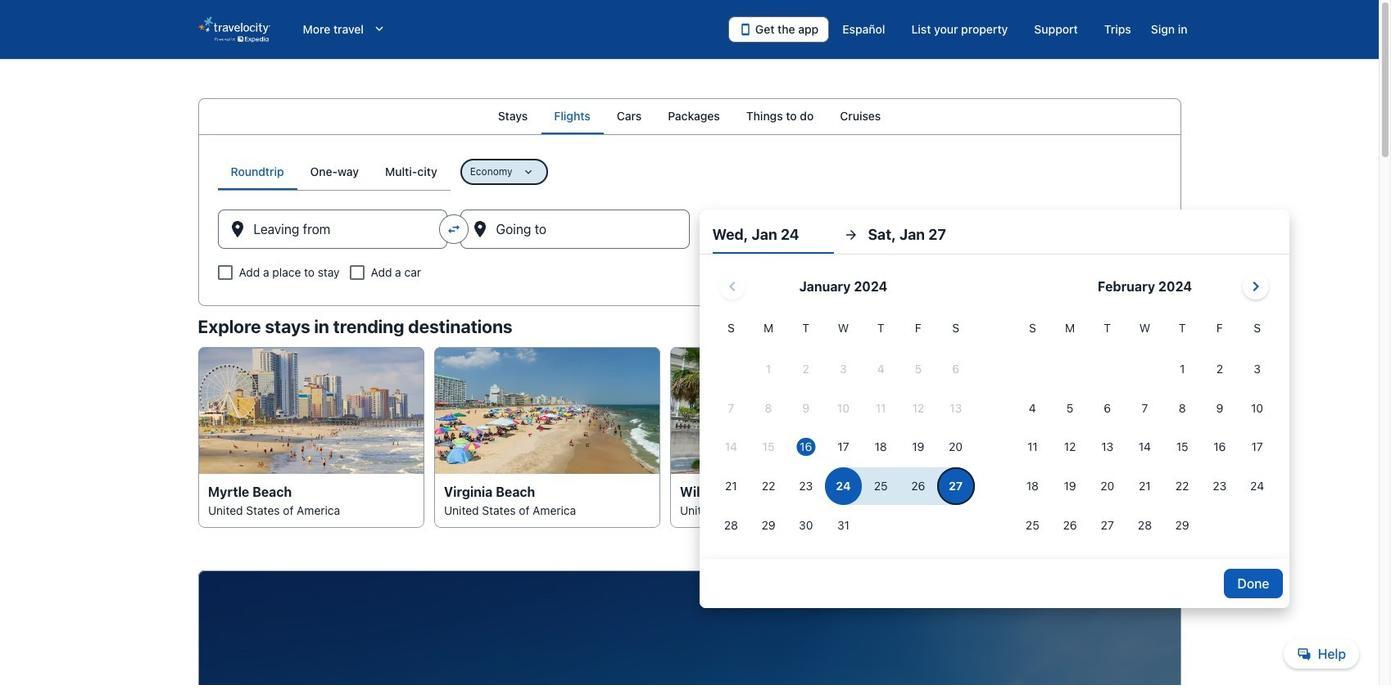 Task type: locate. For each thing, give the bounding box(es) containing it.
main content
[[0, 98, 1379, 686]]

download the app button image
[[739, 23, 752, 36]]

directional image
[[843, 228, 858, 242]]

today element
[[796, 439, 815, 457]]

dillsboro image
[[1142, 347, 1368, 475]]

previous month image
[[723, 277, 742, 297]]

tab list
[[198, 98, 1181, 134], [218, 154, 450, 190]]

show previous card image
[[188, 428, 208, 448]]

myrtle beach showing general coastal views, swimming and a city image
[[198, 347, 424, 475]]

application
[[712, 267, 1276, 546]]

virginia beach showing a beach, general coastal views and a coastal town image
[[434, 347, 660, 475]]

travelocity logo image
[[198, 16, 270, 43]]

show next card image
[[1171, 428, 1191, 448]]



Task type: describe. For each thing, give the bounding box(es) containing it.
january 2024 element
[[712, 320, 974, 546]]

1 vertical spatial tab list
[[218, 154, 450, 190]]

north myrtle beach showing a beach, a coastal town and general coastal views image
[[906, 347, 1132, 475]]

swap origin and destination values image
[[446, 222, 461, 237]]

next month image
[[1246, 277, 1266, 297]]

0 vertical spatial tab list
[[198, 98, 1181, 134]]

february 2024 element
[[1014, 320, 1276, 546]]

wilmington showing an administrative buidling image
[[670, 347, 896, 475]]



Task type: vqa. For each thing, say whether or not it's contained in the screenshot.
2 travelers Image
no



